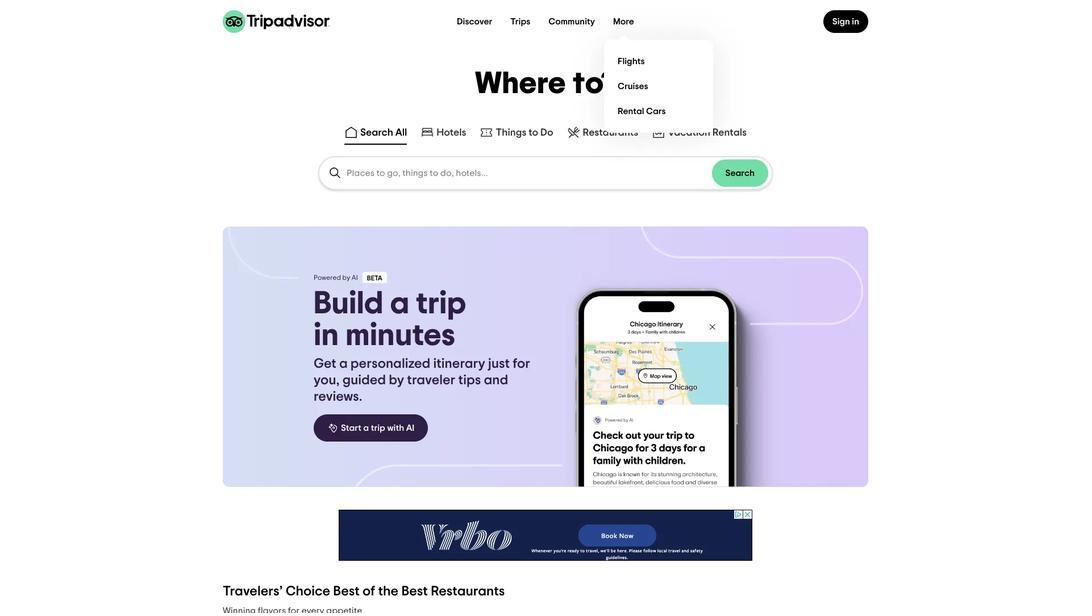 Task type: locate. For each thing, give the bounding box(es) containing it.
tab list
[[0, 121, 1091, 147]]

menu containing flights
[[604, 40, 713, 133]]

a right build
[[390, 288, 409, 320]]

flights
[[618, 57, 645, 66]]

0 horizontal spatial best
[[333, 585, 360, 599]]

rentals
[[713, 128, 747, 138]]

0 vertical spatial a
[[390, 288, 409, 320]]

0 horizontal spatial in
[[314, 320, 339, 352]]

in right sign
[[852, 17, 859, 26]]

search search field down the do
[[319, 157, 772, 189]]

search search field down to
[[347, 168, 712, 178]]

itinerary
[[433, 358, 485, 371]]

a
[[390, 288, 409, 320], [339, 358, 348, 371], [363, 424, 369, 433]]

Search search field
[[319, 157, 772, 189], [347, 168, 712, 178]]

trip
[[416, 288, 466, 320], [371, 424, 385, 433]]

best
[[333, 585, 360, 599], [401, 585, 428, 599]]

1 horizontal spatial in
[[852, 17, 859, 26]]

a right start on the left bottom of page
[[363, 424, 369, 433]]

menu
[[604, 40, 713, 133]]

0 horizontal spatial ai
[[352, 275, 358, 281]]

trip for ai
[[371, 424, 385, 433]]

1 horizontal spatial restaurants
[[583, 128, 638, 138]]

sign in
[[833, 17, 859, 26]]

by inside build a trip in minutes get a personalized itinerary just for you, guided by traveler tips and reviews.
[[389, 374, 404, 388]]

1 horizontal spatial trip
[[416, 288, 466, 320]]

search search field containing search
[[319, 157, 772, 189]]

sign
[[833, 17, 850, 26]]

vacation rentals button
[[650, 123, 749, 145]]

more
[[613, 17, 634, 26]]

vacation rentals link
[[652, 126, 747, 139]]

search
[[360, 128, 393, 138], [726, 169, 755, 178]]

by right powered
[[343, 275, 350, 281]]

1 vertical spatial trip
[[371, 424, 385, 433]]

0 horizontal spatial search
[[360, 128, 393, 138]]

search left the all at the left top of page
[[360, 128, 393, 138]]

best right the the
[[401, 585, 428, 599]]

traveler
[[407, 374, 455, 388]]

tab list containing search all
[[0, 121, 1091, 147]]

ai left beta
[[352, 275, 358, 281]]

the
[[378, 585, 399, 599]]

0 vertical spatial in
[[852, 17, 859, 26]]

1 vertical spatial by
[[389, 374, 404, 388]]

in
[[852, 17, 859, 26], [314, 320, 339, 352]]

restaurants
[[583, 128, 638, 138], [431, 585, 505, 599]]

a right get
[[339, 358, 348, 371]]

community button
[[540, 10, 604, 33]]

1 vertical spatial search
[[726, 169, 755, 178]]

vacation rentals
[[668, 128, 747, 138]]

1 horizontal spatial by
[[389, 374, 404, 388]]

where
[[475, 69, 567, 99]]

just
[[488, 358, 510, 371]]

start a trip with ai
[[341, 424, 414, 433]]

discover
[[457, 17, 492, 26]]

personalized
[[351, 358, 430, 371]]

0 vertical spatial search
[[360, 128, 393, 138]]

1 horizontal spatial search
[[726, 169, 755, 178]]

travelers' choice best of the best restaurants
[[223, 585, 505, 599]]

guided
[[343, 374, 386, 388]]

in up get
[[314, 320, 339, 352]]

ai
[[352, 275, 358, 281], [406, 424, 414, 433]]

1 vertical spatial restaurants
[[431, 585, 505, 599]]

rental cars link
[[613, 99, 704, 124]]

flights link
[[613, 49, 704, 74]]

build
[[314, 288, 383, 320]]

trip for minutes
[[416, 288, 466, 320]]

where to?
[[475, 69, 616, 99]]

2 best from the left
[[401, 585, 428, 599]]

1 horizontal spatial a
[[363, 424, 369, 433]]

search inside button
[[360, 128, 393, 138]]

2 vertical spatial a
[[363, 424, 369, 433]]

search for search all
[[360, 128, 393, 138]]

tips
[[458, 374, 481, 388]]

1 horizontal spatial ai
[[406, 424, 414, 433]]

1 horizontal spatial best
[[401, 585, 428, 599]]

0 horizontal spatial trip
[[371, 424, 385, 433]]

a for start
[[363, 424, 369, 433]]

0 horizontal spatial restaurants
[[431, 585, 505, 599]]

you,
[[314, 374, 340, 388]]

trip inside build a trip in minutes get a personalized itinerary just for you, guided by traveler tips and reviews.
[[416, 288, 466, 320]]

1 vertical spatial ai
[[406, 424, 414, 433]]

by down personalized
[[389, 374, 404, 388]]

things
[[496, 128, 527, 138]]

community
[[549, 17, 595, 26]]

by
[[343, 275, 350, 281], [389, 374, 404, 388]]

trips button
[[501, 10, 540, 33]]

a inside button
[[363, 424, 369, 433]]

0 vertical spatial by
[[343, 275, 350, 281]]

trip inside button
[[371, 424, 385, 433]]

ai right with
[[406, 424, 414, 433]]

cars
[[646, 107, 666, 116]]

0 horizontal spatial a
[[339, 358, 348, 371]]

2 horizontal spatial a
[[390, 288, 409, 320]]

search inside button
[[726, 169, 755, 178]]

0 vertical spatial trip
[[416, 288, 466, 320]]

1 vertical spatial in
[[314, 320, 339, 352]]

restaurants link
[[567, 126, 638, 139]]

ai inside button
[[406, 424, 414, 433]]

0 vertical spatial restaurants
[[583, 128, 638, 138]]

best left of
[[333, 585, 360, 599]]

0 vertical spatial ai
[[352, 275, 358, 281]]

things to do button
[[478, 123, 556, 145]]

search down rentals
[[726, 169, 755, 178]]



Task type: describe. For each thing, give the bounding box(es) containing it.
powered
[[314, 275, 341, 281]]

1 best from the left
[[333, 585, 360, 599]]

minutes
[[345, 320, 455, 352]]

and
[[484, 374, 508, 388]]

all
[[395, 128, 407, 138]]

vacation
[[668, 128, 710, 138]]

start
[[341, 424, 361, 433]]

cruises link
[[613, 74, 704, 99]]

a for build
[[390, 288, 409, 320]]

hotels link
[[421, 126, 466, 139]]

hotels button
[[418, 123, 469, 145]]

to
[[529, 128, 538, 138]]

tripadvisor image
[[223, 10, 330, 33]]

more button
[[604, 10, 643, 33]]

beta
[[367, 275, 382, 282]]

trips
[[511, 17, 530, 26]]

things to do link
[[480, 126, 553, 139]]

choice
[[286, 585, 330, 599]]

of
[[363, 585, 375, 599]]

do
[[541, 128, 553, 138]]

with
[[387, 424, 404, 433]]

reviews.
[[314, 390, 362, 404]]

travelers'
[[223, 585, 283, 599]]

search image
[[329, 167, 342, 180]]

search all button
[[342, 123, 409, 145]]

start a trip with ai button
[[314, 415, 428, 442]]

things to do
[[496, 128, 553, 138]]

search for search
[[726, 169, 755, 178]]

sign in link
[[823, 10, 868, 33]]

0 horizontal spatial by
[[343, 275, 350, 281]]

to?
[[573, 69, 616, 99]]

powered by ai
[[314, 275, 358, 281]]

rental
[[618, 107, 644, 116]]

for
[[513, 358, 530, 371]]

rental cars
[[618, 107, 666, 116]]

discover button
[[448, 10, 501, 33]]

build a trip in minutes get a personalized itinerary just for you, guided by traveler tips and reviews.
[[314, 288, 530, 404]]

get
[[314, 358, 336, 371]]

1 vertical spatial a
[[339, 358, 348, 371]]

hotels
[[437, 128, 466, 138]]

cruises
[[618, 82, 648, 91]]

restaurants inside button
[[583, 128, 638, 138]]

advertisement region
[[339, 510, 753, 562]]

search button
[[712, 160, 768, 187]]

search all
[[360, 128, 407, 138]]

in inside build a trip in minutes get a personalized itinerary just for you, guided by traveler tips and reviews.
[[314, 320, 339, 352]]

restaurants button
[[565, 123, 641, 145]]



Task type: vqa. For each thing, say whether or not it's contained in the screenshot.
trip related to AI
yes



